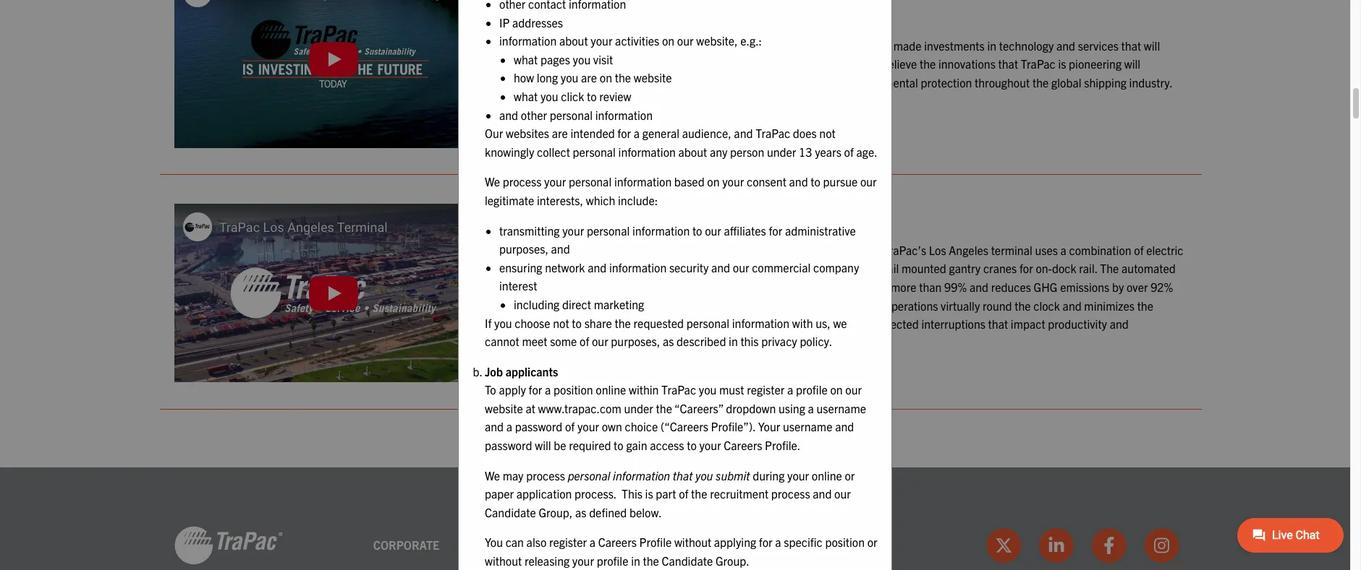 Task type: describe. For each thing, give the bounding box(es) containing it.
group.
[[716, 554, 749, 569]]

mounted
[[902, 261, 946, 276]]

you left "submit"
[[696, 469, 713, 483]]

of left electric
[[1134, 243, 1144, 257]]

2 by from the left
[[1112, 280, 1124, 294]]

must
[[719, 383, 744, 397]]

to up set
[[572, 57, 582, 71]]

we inside as trapac container terminals has continued to grow in the industry, we've made investments in technology and services that will enable us to provide unparalleled premium service to our customers. we believe the innovations that trapac is pioneering will ultimately set new standards for productivity, security, safety and environmental protection throughout the global shipping industry.
[[864, 57, 879, 71]]

our inside as trapac container terminals has continued to grow in the industry, we've made investments in technology and services that will enable us to provide unparalleled premium service to our customers. we believe the innovations that trapac is pioneering will ultimately set new standards for productivity, security, safety and environmental protection throughout the global shipping industry.
[[787, 57, 804, 71]]

profitability.
[[521, 336, 581, 350]]

information inside our websites are intended for a general audience, and trapac does not knowingly collect personal information about any person under 13 years of age.
[[618, 145, 676, 159]]

we may process personal information that you submit
[[485, 469, 753, 483]]

innovations
[[939, 57, 996, 71]]

register inside the you can also register a careers profile without applying for a specific position or without releasing your profile in the candidate group.
[[549, 536, 587, 550]]

or inside during your online or paper application process.
[[845, 469, 855, 483]]

3-
[[843, 548, 853, 562]]

90748-
[[609, 548, 647, 562]]

process.
[[575, 487, 616, 502]]

new
[[591, 75, 611, 90]]

specific
[[784, 536, 823, 550]]

cranes
[[983, 261, 1017, 276]]

round
[[983, 299, 1012, 313]]

trapac up "as"
[[521, 8, 556, 23]]

of inside our websites are intended for a general audience, and trapac does not knowingly collect personal information about any person under 13 years of age.
[[844, 145, 854, 159]]

gain
[[626, 439, 647, 453]]

the down since
[[797, 38, 813, 53]]

as
[[521, 38, 534, 53]]

at inside to maximize productivity while maintaining the highest safety standards, trapac's los angeles terminal uses a combination of electric and hybrid automated straddle carriers, automated stacking cranes, and rail mounted gantry cranes for on-dock rail. the automated cargo handling equipment at trapac reduces emissions of pm and nox by more than 99% and reduces ghg emissions by over 92% per teu. additionally, the automated process enables us to conduct yard operations virtually round the clock and minimizes the potential for human error and improves safety, helping trapac avoid unexpected interruptions that impact productivity and profitability.
[[654, 280, 664, 294]]

0 horizontal spatial without
[[485, 554, 522, 569]]

the down the affiliates
[[737, 243, 753, 257]]

personal up described
[[687, 316, 730, 330]]

applicants
[[506, 364, 558, 379]]

your down person
[[722, 175, 744, 189]]

trapac up enable
[[537, 38, 571, 53]]

information inside the we process your personal information based on your consent and to pursue our legitimate interests, which include:
[[614, 175, 672, 189]]

you down long
[[541, 89, 558, 103]]

person
[[730, 145, 764, 159]]

to down ("careers
[[687, 439, 697, 453]]

on-
[[1036, 261, 1052, 276]]

stacking
[[778, 261, 820, 276]]

personal down which on the left
[[587, 223, 630, 238]]

activities
[[615, 33, 659, 48]]

interests,
[[537, 193, 583, 208]]

and inside the we process your personal information based on your consent and to pursue our legitimate interests, which include:
[[789, 175, 808, 189]]

profile inside the you can also register a careers profile without applying for a specific position or without releasing your profile in the candidate group.
[[597, 554, 628, 569]]

trapac inside job applicants to apply for a position online within trapac you must register a profile on our website at www.trapac.com under the "careers" dropdown using a username and a password of your own choice ("careers profile"). your username and password will be required to gain access to your careers profile.
[[662, 383, 696, 397]]

trapac inside our websites are intended for a general audience, and trapac does not knowingly collect personal information about any person under 13 years of age.
[[756, 126, 790, 141]]

in up innovations
[[987, 38, 997, 53]]

a down applicants
[[545, 383, 551, 397]]

enables
[[749, 299, 788, 313]]

technology
[[999, 38, 1054, 53]]

other
[[521, 108, 547, 122]]

highest
[[756, 243, 792, 257]]

gantry
[[949, 261, 981, 276]]

personal inside ip addresses information about your activities on our website, e.g.: what pages you visit how long you are on the website what you click to review and other personal information
[[550, 108, 593, 122]]

enable
[[521, 57, 555, 71]]

you up click
[[561, 70, 578, 85]]

security,
[[747, 75, 790, 90]]

the
[[1100, 261, 1119, 276]]

automated up equipment
[[577, 261, 631, 276]]

global
[[1051, 75, 1082, 90]]

phone:
[[764, 529, 799, 544]]

our
[[485, 126, 503, 141]]

("careers
[[661, 420, 708, 435]]

nox
[[852, 280, 874, 294]]

under inside our websites are intended for a general audience, and trapac does not knowingly collect personal information about any person under 13 years of age.
[[767, 145, 796, 159]]

careers inside job applicants to apply for a position online within trapac you must register a profile on our website at www.trapac.com under the "careers" dropdown using a username and a password of your own choice ("careers profile"). your username and password will be required to gain access to your careers profile.
[[724, 439, 762, 453]]

you can also register a careers profile without applying for a specific position or without releasing your profile in the candidate group.
[[485, 536, 878, 569]]

using
[[779, 402, 805, 416]]

can
[[506, 536, 524, 550]]

corporate
[[373, 538, 439, 553]]

personal inside the we process your personal information based on your consent and to pursue our legitimate interests, which include:
[[569, 175, 612, 189]]

cargo inside to maximize productivity while maintaining the highest safety standards, trapac's los angeles terminal uses a combination of electric and hybrid automated straddle carriers, automated stacking cranes, and rail mounted gantry cranes for on-dock rail. the automated cargo handling equipment at trapac reduces emissions of pm and nox by more than 99% and reduces ghg emissions by over 92% per teu. additionally, the automated process enables us to conduct yard operations virtually round the clock and minimizes the potential for human error and improves safety, helping trapac avoid unexpected interruptions that impact productivity and profitability.
[[521, 280, 549, 294]]

about inside ip addresses information about your activities on our website, e.g.: what pages you visit how long you are on the website what you click to review and other personal information
[[559, 33, 588, 48]]

under inside job applicants to apply for a position online within trapac you must register a profile on our website at www.trapac.com under the "careers" dropdown using a username and a password of your own choice ("careers profile"). your username and password will be required to gain access to your careers profile.
[[624, 402, 653, 416]]

your inside the you can also register a careers profile without applying for a specific position or without releasing your profile in the candidate group.
[[572, 554, 594, 569]]

1 what from the top
[[514, 52, 538, 66]]

angeles inside to maximize productivity while maintaining the highest safety standards, trapac's los angeles terminal uses a combination of electric and hybrid automated straddle carriers, automated stacking cranes, and rail mounted gantry cranes for on-dock rail. the automated cargo handling equipment at trapac reduces emissions of pm and nox by more than 99% and reduces ghg emissions by over 92% per teu. additionally, the automated process enables us to conduct yard operations virtually round the clock and minimizes the potential for human error and improves safety, helping trapac avoid unexpected interruptions that impact productivity and profitability.
[[949, 243, 988, 257]]

0 vertical spatial 1178
[[574, 529, 601, 544]]

position inside the you can also register a careers profile without applying for a specific position or without releasing your profile in the candidate group.
[[825, 536, 865, 550]]

job
[[485, 364, 503, 379]]

profile inside job applicants to apply for a position online within trapac you must register a profile on our website at www.trapac.com under the "careers" dropdown using a username and a password of your own choice ("careers profile"). your username and password will be required to gain access to your careers profile.
[[796, 383, 828, 397]]

a inside our websites are intended for a general audience, and trapac does not knowingly collect personal information about any person under 13 years of age.
[[634, 126, 640, 141]]

has inside as trapac container terminals has continued to grow in the industry, we've made investments in technology and services that will enable us to provide unparalleled premium service to our customers. we believe the innovations that trapac is pioneering will ultimately set new standards for productivity, security, safety and environmental protection throughout the global shipping industry.
[[673, 38, 691, 53]]

the up impact on the bottom of the page
[[1015, 299, 1031, 313]]

to up maintaining
[[692, 223, 702, 238]]

improves
[[670, 317, 716, 332]]

uses
[[1035, 243, 1058, 257]]

equipment
[[598, 280, 652, 294]]

for inside job applicants to apply for a position online within trapac you must register a profile on our website at www.trapac.com under the "careers" dropdown using a username and a password of your own choice ("careers profile"). your username and password will be required to gain access to your careers profile.
[[529, 383, 542, 397]]

process inside the we process your personal information based on your consent and to pursue our legitimate interests, which include:
[[503, 175, 542, 189]]

as inside transmitting your personal information to our affiliates for administrative purposes, and ensuring network and information security and our commercial company interest including direct marketing if you choose not to share the requested personal information with us, we cannot meet some of our purposes, as described in this privacy policy.
[[663, 334, 674, 349]]

corporate image
[[174, 526, 283, 567]]

to inside to maximize productivity while maintaining the highest safety standards, trapac's los angeles terminal uses a combination of electric and hybrid automated straddle carriers, automated stacking cranes, and rail mounted gantry cranes for on-dock rail. the automated cargo handling equipment at trapac reduces emissions of pm and nox by more than 99% and reduces ghg emissions by over 92% per teu. additionally, the automated process enables us to conduct yard operations virtually round the clock and minimizes the potential for human error and improves safety, helping trapac avoid unexpected interruptions that impact productivity and profitability.
[[521, 243, 533, 257]]

www.trapac.com
[[538, 402, 621, 416]]

0 horizontal spatial angeles
[[555, 206, 621, 234]]

to left the gain
[[614, 439, 624, 453]]

the up error
[[632, 299, 648, 313]]

website,
[[696, 33, 738, 48]]

99%
[[944, 280, 967, 294]]

does
[[793, 126, 817, 141]]

of inside transmitting your personal information to our affiliates for administrative purposes, and ensuring network and information security and our commercial company interest including direct marketing if you choose not to share the requested personal information with us, we cannot meet some of our purposes, as described in this privacy policy.
[[580, 334, 589, 349]]

trapac up policy.
[[793, 317, 828, 332]]

knowingly
[[485, 145, 534, 159]]

commercial
[[752, 260, 811, 275]]

your inside during your online or paper application process.
[[787, 469, 809, 483]]

rail.
[[1079, 261, 1098, 276]]

your up required
[[577, 420, 599, 435]]

your up interests,
[[544, 175, 566, 189]]

automated down highest
[[721, 261, 775, 276]]

that right services
[[1121, 38, 1141, 53]]

and inside our websites are intended for a general audience, and trapac does not knowingly collect personal information about any person under 13 years of age.
[[734, 126, 753, 141]]

requested
[[634, 316, 684, 330]]

in right the grow
[[785, 38, 794, 53]]

we for we may process personal information that you submit
[[485, 469, 500, 483]]

intended
[[571, 126, 615, 141]]

cranes,
[[822, 261, 859, 276]]

trapac down security
[[667, 280, 701, 294]]

to maximize productivity while maintaining the highest safety standards, trapac's los angeles terminal uses a combination of electric and hybrid automated straddle carriers, automated stacking cranes, and rail mounted gantry cranes for on-dock rail. the automated cargo handling equipment at trapac reduces emissions of pm and nox by more than 99% and reduces ghg emissions by over 92% per teu. additionally, the automated process enables us to conduct yard operations virtually round the clock and minimizes the potential for human error and improves safety, helping trapac avoid unexpected interruptions that impact productivity and profitability.
[[521, 243, 1184, 350]]

age.
[[856, 145, 877, 159]]

a right using at the right bottom of the page
[[808, 402, 814, 416]]

yard
[[861, 299, 883, 313]]

of inside this is part of the recruitment process and our candidate group, as defined below.
[[679, 487, 689, 502]]

1 vertical spatial username
[[783, 420, 833, 435]]

of left the pm
[[799, 280, 808, 294]]

are inside our websites are intended for a general audience, and trapac does not knowingly collect personal information about any person under 13 years of age.
[[552, 126, 568, 141]]

to down direct in the left bottom of the page
[[572, 316, 582, 330]]

us inside to maximize productivity while maintaining the highest safety standards, trapac's los angeles terminal uses a combination of electric and hybrid automated straddle carriers, automated stacking cranes, and rail mounted gantry cranes for on-dock rail. the automated cargo handling equipment at trapac reduces emissions of pm and nox by more than 99% and reduces ghg emissions by over 92% per teu. additionally, the automated process enables us to conduct yard operations virtually round the clock and minimizes the potential for human error and improves safety, helping trapac avoid unexpected interruptions that impact productivity and profitability.
[[791, 299, 802, 313]]

we've
[[862, 38, 891, 53]]

or inside the you can also register a careers profile without applying for a specific position or without releasing your profile in the candidate group.
[[867, 536, 878, 550]]

transmitting
[[499, 223, 560, 238]]

we for we process your personal information based on your consent and to pursue our legitimate interests, which include:
[[485, 175, 500, 189]]

avoid
[[831, 317, 857, 332]]

process up application at the left bottom of page
[[526, 469, 565, 483]]

click
[[561, 89, 584, 103]]

0 vertical spatial username
[[817, 402, 866, 416]]

1 horizontal spatial without
[[674, 536, 711, 550]]

pursue
[[823, 175, 858, 189]]

we process your personal information based on your consent and to pursue our legitimate interests, which include:
[[485, 175, 877, 208]]

more
[[891, 280, 917, 294]]

audience,
[[682, 126, 731, 141]]

profile
[[639, 536, 672, 550]]

0 vertical spatial password
[[515, 420, 562, 435]]

automated up over
[[1122, 261, 1176, 276]]

830-
[[832, 529, 856, 544]]

a right box
[[590, 536, 596, 550]]

industry,
[[816, 38, 860, 53]]

for down direct in the left bottom of the page
[[568, 317, 582, 332]]

2 emissions from the left
[[1060, 280, 1110, 294]]

position inside job applicants to apply for a position online within trapac you must register a profile on our website at www.trapac.com under the "careers" dropdown using a username and a password of your own choice ("careers profile"). your username and password will be required to gain access to your careers profile.
[[554, 383, 593, 397]]

your inside ip addresses information about your activities on our website, e.g.: what pages you visit how long you are on the website what you click to review and other personal information
[[591, 33, 613, 48]]

our up maintaining
[[705, 223, 721, 238]]

which
[[586, 193, 615, 208]]

that inside to maximize productivity while maintaining the highest safety standards, trapac's los angeles terminal uses a combination of electric and hybrid automated straddle carriers, automated stacking cranes, and rail mounted gantry cranes for on-dock rail. the automated cargo handling equipment at trapac reduces emissions of pm and nox by more than 99% and reduces ghg emissions by over 92% per teu. additionally, the automated process enables us to conduct yard operations virtually round the clock and minimizes the potential for human error and improves safety, helping trapac avoid unexpected interruptions that impact productivity and profitability.
[[988, 317, 1008, 332]]

our down human
[[592, 334, 608, 349]]

for inside our websites are intended for a general audience, and trapac does not knowingly collect personal information about any person under 13 years of age.
[[618, 126, 631, 141]]

1 vertical spatial password
[[485, 439, 532, 453]]

interest
[[499, 279, 537, 293]]

error
[[622, 317, 646, 332]]

the left global
[[1033, 75, 1049, 90]]

to inside ip addresses information about your activities on our website, e.g.: what pages you visit how long you are on the website what you click to review and other personal information
[[587, 89, 597, 103]]

recruitment
[[710, 487, 769, 502]]

potential
[[521, 317, 565, 332]]

to inside the we process your personal information based on your consent and to pursue our legitimate interests, which include:
[[811, 175, 821, 189]]

your down profile").
[[699, 439, 721, 453]]

way
[[680, 8, 699, 23]]

pages
[[541, 52, 570, 66]]

the left way
[[661, 8, 677, 23]]

we
[[833, 316, 847, 330]]

that up part
[[673, 469, 693, 483]]

information down addresses
[[499, 33, 557, 48]]

meet
[[522, 334, 547, 349]]

2000
[[856, 529, 882, 544]]

clock
[[1034, 299, 1060, 313]]

online inside during your online or paper application process.
[[812, 469, 842, 483]]

while
[[647, 243, 673, 257]]

general
[[642, 126, 680, 141]]

additionally,
[[567, 299, 629, 313]]

trapac down technology at the right top of page
[[1021, 57, 1056, 71]]

automated up improves
[[651, 299, 705, 313]]

for left on-
[[1020, 261, 1033, 276]]



Task type: locate. For each thing, give the bounding box(es) containing it.
on inside the we process your personal information based on your consent and to pursue our legitimate interests, which include:
[[707, 175, 720, 189]]

a left the general
[[634, 126, 640, 141]]

not inside our websites are intended for a general audience, and trapac does not knowingly collect personal information about any person under 13 years of age.
[[819, 126, 836, 141]]

2 horizontal spatial will
[[1144, 38, 1160, 53]]

box
[[553, 529, 572, 544]]

personal up which on the left
[[569, 175, 612, 189]]

service
[[737, 57, 772, 71]]

safety down 'customers.'
[[793, 75, 823, 90]]

1 horizontal spatial profile
[[796, 383, 828, 397]]

of left age.
[[844, 145, 854, 159]]

in
[[785, 38, 794, 53], [987, 38, 997, 53], [729, 334, 738, 349], [631, 554, 640, 569]]

process inside to maximize productivity while maintaining the highest safety standards, trapac's los angeles terminal uses a combination of electric and hybrid automated straddle carriers, automated stacking cranes, and rail mounted gantry cranes for on-dock rail. the automated cargo handling equipment at trapac reduces emissions of pm and nox by more than 99% and reduces ghg emissions by over 92% per teu. additionally, the automated process enables us to conduct yard operations virtually round the clock and minimizes the potential for human error and improves safety, helping trapac avoid unexpected interruptions that impact productivity and profitability.
[[708, 299, 747, 313]]

you inside transmitting your personal information to our affiliates for administrative purposes, and ensuring network and information security and our commercial company interest including direct marketing if you choose not to share the requested personal information with us, we cannot meet some of our purposes, as described in this privacy policy.
[[494, 316, 512, 330]]

angeles
[[555, 206, 621, 234], [949, 243, 988, 257]]

0 horizontal spatial is
[[645, 487, 653, 502]]

information down review
[[595, 108, 653, 122]]

1 vertical spatial 1178
[[647, 548, 673, 562]]

2 what from the top
[[514, 89, 538, 103]]

1 vertical spatial has
[[673, 38, 691, 53]]

profile
[[796, 383, 828, 397], [597, 554, 628, 569]]

0 horizontal spatial not
[[553, 316, 569, 330]]

safety inside to maximize productivity while maintaining the highest safety standards, trapac's los angeles terminal uses a combination of electric and hybrid automated straddle carriers, automated stacking cranes, and rail mounted gantry cranes for on-dock rail. the automated cargo handling equipment at trapac reduces emissions of pm and nox by more than 99% and reduces ghg emissions by over 92% per teu. additionally, the automated process enables us to conduct yard operations virtually round the clock and minimizes the potential for human error and improves safety, helping trapac avoid unexpected interruptions that impact productivity and profitability.
[[795, 243, 825, 257]]

1 horizontal spatial cargo
[[724, 8, 752, 23]]

affiliates
[[724, 223, 766, 238]]

1 vertical spatial to
[[485, 383, 496, 397]]

of right part
[[679, 487, 689, 502]]

0 vertical spatial website
[[634, 70, 672, 85]]

access
[[650, 439, 684, 453]]

free:
[[784, 548, 810, 562]]

hybrid
[[543, 261, 574, 276]]

personal up process.
[[568, 469, 610, 483]]

the inside transmitting your personal information to our affiliates for administrative purposes, and ensuring network and information security and our commercial company interest including direct marketing if you choose not to share the requested personal information with us, we cannot meet some of our purposes, as described in this privacy policy.
[[615, 316, 631, 330]]

for inside as trapac container terminals has continued to grow in the industry, we've made investments in technology and services that will enable us to provide unparalleled premium service to our customers. we believe the innovations that trapac is pioneering will ultimately set new standards for productivity, security, safety and environmental protection throughout the global shipping industry.
[[666, 75, 680, 90]]

1 vertical spatial register
[[549, 536, 587, 550]]

0 horizontal spatial about
[[559, 33, 588, 48]]

0 vertical spatial purposes,
[[499, 242, 548, 256]]

1 vertical spatial as
[[575, 506, 586, 520]]

by
[[876, 280, 888, 294], [1112, 280, 1124, 294]]

industry.
[[1129, 75, 1173, 90]]

0 horizontal spatial by
[[876, 280, 888, 294]]

to inside job applicants to apply for a position online within trapac you must register a profile on our website at www.trapac.com under the "careers" dropdown using a username and a password of your own choice ("careers profile"). your username and password will be required to gain access to your careers profile.
[[485, 383, 496, 397]]

without down "you"
[[485, 554, 522, 569]]

2 reduces from the left
[[991, 280, 1031, 294]]

los angeles terminal
[[521, 206, 697, 234]]

for down applicants
[[529, 383, 542, 397]]

on down visit
[[600, 70, 612, 85]]

of
[[844, 145, 854, 159], [1134, 243, 1144, 257], [799, 280, 808, 294], [580, 334, 589, 349], [565, 420, 575, 435], [679, 487, 689, 502]]

1 horizontal spatial careers
[[724, 439, 762, 453]]

1 horizontal spatial as
[[663, 334, 674, 349]]

as inside this is part of the recruitment process and our candidate group, as defined below.
[[575, 506, 586, 520]]

1 horizontal spatial is
[[1058, 57, 1066, 71]]

below.
[[630, 506, 662, 520]]

of down the www.trapac.com
[[565, 420, 575, 435]]

1 horizontal spatial los
[[929, 243, 946, 257]]

we down we've
[[864, 57, 879, 71]]

years
[[815, 145, 842, 159]]

impact
[[1011, 317, 1045, 332]]

0 horizontal spatial are
[[552, 126, 568, 141]]

1 vertical spatial careers
[[598, 536, 637, 550]]

0 horizontal spatial reduces
[[704, 280, 744, 294]]

position
[[554, 383, 593, 397], [825, 536, 865, 550]]

are
[[581, 70, 597, 85], [552, 126, 568, 141]]

is inside this is part of the recruitment process and our candidate group, as defined below.
[[645, 487, 653, 502]]

1 horizontal spatial website
[[634, 70, 672, 85]]

rail
[[883, 261, 899, 276]]

based
[[674, 175, 705, 189]]

with
[[792, 316, 813, 330]]

our down the affiliates
[[733, 260, 749, 275]]

1 horizontal spatial reduces
[[991, 280, 1031, 294]]

moves
[[755, 8, 787, 23]]

cargo up including
[[521, 280, 549, 294]]

cargo up e.g.:
[[724, 8, 752, 23]]

1 horizontal spatial not
[[819, 126, 836, 141]]

for inside the you can also register a careers profile without applying for a specific position or without releasing your profile in the candidate group.
[[759, 536, 773, 550]]

the inside this is part of the recruitment process and our candidate group, as defined below.
[[691, 487, 707, 502]]

information down enables
[[732, 316, 790, 330]]

0 vertical spatial register
[[747, 383, 785, 397]]

information down the general
[[618, 145, 676, 159]]

to left pursue
[[811, 175, 821, 189]]

direct
[[562, 297, 591, 312]]

safety inside as trapac container terminals has continued to grow in the industry, we've made investments in technology and services that will enable us to provide unparalleled premium service to our customers. we believe the innovations that trapac is pioneering will ultimately set new standards for productivity, security, safety and environmental protection throughout the global shipping industry.
[[793, 75, 823, 90]]

safety
[[793, 75, 823, 90], [795, 243, 825, 257]]

1 horizontal spatial under
[[767, 145, 796, 159]]

0 vertical spatial online
[[596, 383, 626, 397]]

2 vertical spatial we
[[485, 469, 500, 483]]

1 horizontal spatial purposes,
[[611, 334, 660, 349]]

choice
[[625, 420, 658, 435]]

1 vertical spatial los
[[929, 243, 946, 257]]

how
[[514, 70, 534, 85]]

profile down defined
[[597, 554, 628, 569]]

1 vertical spatial cargo
[[521, 280, 549, 294]]

provide
[[584, 57, 622, 71]]

policy.
[[800, 334, 832, 349]]

and inside ip addresses information about your activities on our website, e.g.: what pages you visit how long you are on the website what you click to review and other personal information
[[499, 108, 518, 122]]

since
[[790, 8, 816, 23]]

required
[[569, 439, 611, 453]]

the inside job applicants to apply for a position online within trapac you must register a profile on our website at www.trapac.com under the "careers" dropdown using a username and a password of your own choice ("careers profile"). your username and password will be required to gain access to your careers profile.
[[656, 402, 672, 416]]

1 vertical spatial under
[[624, 402, 653, 416]]

register up dropdown
[[747, 383, 785, 397]]

we up the legitimate
[[485, 175, 500, 189]]

1 vertical spatial position
[[825, 536, 865, 550]]

0 horizontal spatial register
[[549, 536, 587, 550]]

1 vertical spatial profile
[[597, 554, 628, 569]]

process
[[503, 175, 542, 189], [708, 299, 747, 313], [526, 469, 565, 483], [771, 487, 810, 502]]

trapac has been innovating the way that cargo moves since 1985.
[[521, 8, 848, 23]]

we inside the we process your personal information based on your consent and to pursue our legitimate interests, which include:
[[485, 175, 500, 189]]

1 horizontal spatial will
[[1124, 57, 1141, 71]]

angeles up maximize
[[555, 206, 621, 234]]

personal inside our websites are intended for a general audience, and trapac does not knowingly collect personal information about any person under 13 years of age.
[[573, 145, 616, 159]]

is inside as trapac container terminals has continued to grow in the industry, we've made investments in technology and services that will enable us to provide unparalleled premium service to our customers. we believe the innovations that trapac is pioneering will ultimately set new standards for productivity, security, safety and environmental protection throughout the global shipping industry.
[[1058, 57, 1066, 71]]

0 horizontal spatial los
[[521, 206, 550, 234]]

1 horizontal spatial to
[[521, 243, 533, 257]]

1 vertical spatial about
[[678, 145, 707, 159]]

productivity down los angeles terminal
[[585, 243, 645, 257]]

1 vertical spatial purposes,
[[611, 334, 660, 349]]

0 vertical spatial us
[[558, 57, 569, 71]]

any
[[710, 145, 728, 159]]

that right way
[[702, 8, 722, 23]]

to up ensuring
[[521, 243, 533, 257]]

apply
[[499, 383, 526, 397]]

1 horizontal spatial or
[[867, 536, 878, 550]]

0 horizontal spatial at
[[526, 402, 535, 416]]

at inside job applicants to apply for a position online within trapac you must register a profile on our website at www.trapac.com under the "careers" dropdown using a username and a password of your own choice ("careers profile"). your username and password will be required to gain access to your careers profile.
[[526, 402, 535, 416]]

to inside to maximize productivity while maintaining the highest safety standards, trapac's los angeles terminal uses a combination of electric and hybrid automated straddle carriers, automated stacking cranes, and rail mounted gantry cranes for on-dock rail. the automated cargo handling equipment at trapac reduces emissions of pm and nox by more than 99% and reduces ghg emissions by over 92% per teu. additionally, the automated process enables us to conduct yard operations virtually round the clock and minimizes the potential for human error and improves safety, helping trapac avoid unexpected interruptions that impact productivity and profitability.
[[805, 299, 815, 313]]

0 horizontal spatial productivity
[[585, 243, 645, 257]]

under
[[767, 145, 796, 159], [624, 402, 653, 416]]

of right the "some"
[[580, 334, 589, 349]]

shipping
[[1084, 75, 1127, 90]]

0 vertical spatial productivity
[[585, 243, 645, 257]]

0 vertical spatial candidate
[[485, 506, 536, 520]]

1 horizontal spatial emissions
[[1060, 280, 1110, 294]]

register inside job applicants to apply for a position online within trapac you must register a profile on our website at www.trapac.com under the "careers" dropdown using a username and a password of your own choice ("careers profile"). your username and password will be required to gain access to your careers profile.
[[747, 383, 785, 397]]

a left the free:
[[775, 536, 781, 550]]

0 horizontal spatial careers
[[598, 536, 637, 550]]

0 vertical spatial about
[[559, 33, 588, 48]]

under up choice
[[624, 402, 653, 416]]

ip addresses information about your activities on our website, e.g.: what pages you visit how long you are on the website what you click to review and other personal information
[[499, 15, 762, 122]]

the up protection
[[920, 57, 936, 71]]

emissions down the rail.
[[1060, 280, 1110, 294]]

not up the "some"
[[553, 316, 569, 330]]

for inside transmitting your personal information to our affiliates for administrative purposes, and ensuring network and information security and our commercial company interest including direct marketing if you choose not to share the requested personal information with us, we cannot meet some of our purposes, as described in this privacy policy.
[[769, 223, 782, 238]]

not inside transmitting your personal information to our affiliates for administrative purposes, and ensuring network and information security and our commercial company interest including direct marketing if you choose not to share the requested personal information with us, we cannot meet some of our purposes, as described in this privacy policy.
[[553, 316, 569, 330]]

0 horizontal spatial emissions
[[747, 280, 796, 294]]

unparalleled
[[624, 57, 686, 71]]

1 vertical spatial what
[[514, 89, 538, 103]]

username right using at the right bottom of the page
[[817, 402, 866, 416]]

p.o.
[[530, 529, 550, 544]]

1 horizontal spatial register
[[747, 383, 785, 397]]

0 vertical spatial or
[[845, 469, 855, 483]]

0 horizontal spatial cargo
[[521, 280, 549, 294]]

0 vertical spatial careers
[[724, 439, 762, 453]]

in inside transmitting your personal information to our affiliates for administrative purposes, and ensuring network and information security and our commercial company interest including direct marketing if you choose not to share the requested personal information with us, we cannot meet some of our purposes, as described in this privacy policy.
[[729, 334, 738, 349]]

website inside ip addresses information about your activities on our website, e.g.: what pages you visit how long you are on the website what you click to review and other personal information
[[634, 70, 672, 85]]

0 vertical spatial los
[[521, 206, 550, 234]]

and inside this is part of the recruitment process and our candidate group, as defined below.
[[813, 487, 832, 502]]

or right 3-
[[867, 536, 878, 550]]

process up safety,
[[708, 299, 747, 313]]

1 horizontal spatial position
[[825, 536, 865, 550]]

1178 down below.
[[647, 548, 673, 562]]

reduces down the "cranes" at top
[[991, 280, 1031, 294]]

visit
[[593, 52, 613, 66]]

our up 830-
[[834, 487, 851, 502]]

legitimate
[[485, 193, 534, 208]]

0 vertical spatial has
[[559, 8, 576, 23]]

without right the "profile"
[[674, 536, 711, 550]]

choose
[[515, 316, 550, 330]]

or
[[845, 469, 855, 483], [867, 536, 878, 550]]

0 vertical spatial safety
[[793, 75, 823, 90]]

profile.
[[765, 439, 801, 453]]

standards
[[614, 75, 663, 90]]

los inside to maximize productivity while maintaining the highest safety standards, trapac's los angeles terminal uses a combination of electric and hybrid automated straddle carriers, automated stacking cranes, and rail mounted gantry cranes for on-dock rail. the automated cargo handling equipment at trapac reduces emissions of pm and nox by more than 99% and reduces ghg emissions by over 92% per teu. additionally, the automated process enables us to conduct yard operations virtually round the clock and minimizes the potential for human error and improves safety, helping trapac avoid unexpected interruptions that impact productivity and profitability.
[[929, 243, 946, 257]]

this
[[622, 487, 643, 502]]

innovating
[[607, 8, 658, 23]]

are inside ip addresses information about your activities on our website, e.g.: what pages you visit how long you are on the website what you click to review and other personal information
[[581, 70, 597, 85]]

footer
[[0, 468, 1361, 571]]

on up unparalleled
[[662, 33, 675, 48]]

for down unparalleled
[[666, 75, 680, 90]]

you left visit
[[573, 52, 591, 66]]

0 horizontal spatial under
[[624, 402, 653, 416]]

2 vertical spatial will
[[535, 439, 551, 453]]

footer containing p.o. box 1178
[[0, 468, 1361, 571]]

your right during
[[787, 469, 809, 483]]

0 vertical spatial position
[[554, 383, 593, 397]]

0 vertical spatial what
[[514, 52, 538, 66]]

our inside job applicants to apply for a position online within trapac you must register a profile on our website at www.trapac.com under the "careers" dropdown using a username and a password of your own choice ("careers profile"). your username and password will be required to gain access to your careers profile.
[[845, 383, 862, 397]]

los up maximize
[[521, 206, 550, 234]]

candidate inside the you can also register a careers profile without applying for a specific position or without releasing your profile in the candidate group.
[[662, 554, 713, 569]]

our down the trapac has been innovating the way that cargo moves since 1985.
[[677, 33, 694, 48]]

information up while
[[632, 223, 690, 238]]

candidate down the "profile"
[[662, 554, 713, 569]]

the inside the you can also register a careers profile without applying for a specific position or without releasing your profile in the candidate group.
[[643, 554, 659, 569]]

your inside transmitting your personal information to our affiliates for administrative purposes, and ensuring network and information security and our commercial company interest including direct marketing if you choose not to share the requested personal information with us, we cannot meet some of our purposes, as described in this privacy policy.
[[562, 223, 584, 238]]

e.g.:
[[740, 33, 762, 48]]

the up review
[[615, 70, 631, 85]]

dock
[[1052, 261, 1077, 276]]

information up this
[[613, 469, 670, 483]]

our websites are intended for a general audience, and trapac does not knowingly collect personal information about any person under 13 years of age.
[[485, 126, 880, 159]]

online right during
[[812, 469, 842, 483]]

0 horizontal spatial or
[[845, 469, 855, 483]]

information up include: at the left top of page
[[614, 175, 672, 189]]

0 vertical spatial not
[[819, 126, 836, 141]]

under left the 13
[[767, 145, 796, 159]]

ensuring
[[499, 260, 542, 275]]

at down straddle
[[654, 280, 664, 294]]

been
[[579, 8, 604, 23]]

0 vertical spatial is
[[1058, 57, 1066, 71]]

on
[[662, 33, 675, 48], [600, 70, 612, 85], [707, 175, 720, 189], [830, 383, 843, 397]]

0 vertical spatial cargo
[[724, 8, 752, 23]]

for up highest
[[769, 223, 782, 238]]

your right releasing
[[572, 554, 594, 569]]

process inside this is part of the recruitment process and our candidate group, as defined below.
[[771, 487, 810, 502]]

per
[[521, 299, 538, 313]]

us inside as trapac container terminals has continued to grow in the industry, we've made investments in technology and services that will enable us to provide unparalleled premium service to our customers. we believe the innovations that trapac is pioneering will ultimately set new standards for productivity, security, safety and environmental protection throughout the global shipping industry.
[[558, 57, 569, 71]]

website down the terminals
[[634, 70, 672, 85]]

about up pages
[[559, 33, 588, 48]]

defined
[[589, 506, 627, 520]]

is up global
[[1058, 57, 1066, 71]]

to right click
[[587, 89, 597, 103]]

profile up using at the right bottom of the page
[[796, 383, 828, 397]]

(877)
[[813, 548, 841, 562]]

to down the grow
[[775, 57, 784, 71]]

company
[[813, 260, 859, 275]]

virtually
[[941, 299, 980, 313]]

the down "within"
[[656, 402, 672, 416]]

of inside job applicants to apply for a position online within trapac you must register a profile on our website at www.trapac.com under the "careers" dropdown using a username and a password of your own choice ("careers profile"). your username and password will be required to gain access to your careers profile.
[[565, 420, 575, 435]]

on inside job applicants to apply for a position online within trapac you must register a profile on our website at www.trapac.com under the "careers" dropdown using a username and a password of your own choice ("careers profile"). your username and password will be required to gain access to your careers profile.
[[830, 383, 843, 397]]

0 horizontal spatial profile
[[597, 554, 628, 569]]

13
[[799, 145, 812, 159]]

our inside ip addresses information about your activities on our website, e.g.: what pages you visit how long you are on the website what you click to review and other personal information
[[677, 33, 694, 48]]

to up 'service'
[[746, 38, 756, 53]]

1 vertical spatial we
[[485, 175, 500, 189]]

a up using at the right bottom of the page
[[787, 383, 793, 397]]

us right enable
[[558, 57, 569, 71]]

ghg
[[1034, 280, 1058, 294]]

1 vertical spatial without
[[485, 554, 522, 569]]

website inside job applicants to apply for a position online within trapac you must register a profile on our website at www.trapac.com under the "careers" dropdown using a username and a password of your own choice ("careers profile"). your username and password will be required to gain access to your careers profile.
[[485, 402, 523, 416]]

also
[[527, 536, 547, 550]]

information up equipment
[[609, 260, 667, 275]]

consent
[[747, 175, 787, 189]]

candidate down paper
[[485, 506, 536, 520]]

about inside our websites are intended for a general audience, and trapac does not knowingly collect personal information about any person under 13 years of age.
[[678, 145, 707, 159]]

0 horizontal spatial position
[[554, 383, 593, 397]]

you inside job applicants to apply for a position online within trapac you must register a profile on our website at www.trapac.com under the "careers" dropdown using a username and a password of your own choice ("careers profile"). your username and password will be required to gain access to your careers profile.
[[699, 383, 717, 397]]

a down "apply"
[[506, 420, 512, 435]]

without
[[674, 536, 711, 550], [485, 554, 522, 569]]

1 vertical spatial angeles
[[949, 243, 988, 257]]

1 by from the left
[[876, 280, 888, 294]]

will inside job applicants to apply for a position online within trapac you must register a profile on our website at www.trapac.com under the "careers" dropdown using a username and a password of your own choice ("careers profile"). your username and password will be required to gain access to your careers profile.
[[535, 439, 551, 453]]

maximize
[[535, 243, 583, 257]]

administrative
[[785, 223, 856, 238]]

register up releasing
[[549, 536, 587, 550]]

0 horizontal spatial website
[[485, 402, 523, 416]]

0 horizontal spatial purposes,
[[499, 242, 548, 256]]

application
[[517, 487, 572, 502]]

0 horizontal spatial online
[[596, 383, 626, 397]]

careers inside the you can also register a careers profile without applying for a specific position or without releasing your profile in the candidate group.
[[598, 536, 637, 550]]

careers down defined
[[598, 536, 637, 550]]

in inside the you can also register a careers profile without applying for a specific position or without releasing your profile in the candidate group.
[[631, 554, 640, 569]]

a inside to maximize productivity while maintaining the highest safety standards, trapac's los angeles terminal uses a combination of electric and hybrid automated straddle carriers, automated stacking cranes, and rail mounted gantry cranes for on-dock rail. the automated cargo handling equipment at trapac reduces emissions of pm and nox by more than 99% and reduces ghg emissions by over 92% per teu. additionally, the automated process enables us to conduct yard operations virtually round the clock and minimizes the potential for human error and improves safety, helping trapac avoid unexpected interruptions that impact productivity and profitability.
[[1061, 243, 1067, 257]]

purposes, down error
[[611, 334, 660, 349]]

your
[[758, 420, 780, 435]]

1 horizontal spatial at
[[654, 280, 664, 294]]

1 horizontal spatial are
[[581, 70, 597, 85]]

1 vertical spatial or
[[867, 536, 878, 550]]

about
[[559, 33, 588, 48], [678, 145, 707, 159]]

us
[[558, 57, 569, 71], [791, 299, 802, 313]]

1 emissions from the left
[[747, 280, 796, 294]]

reduces down carriers,
[[704, 280, 744, 294]]

1 horizontal spatial 1178
[[647, 548, 673, 562]]

we up paper
[[485, 469, 500, 483]]

within
[[629, 383, 659, 397]]

if
[[485, 316, 492, 330]]

productivity down clock
[[1048, 317, 1107, 332]]

our inside this is part of the recruitment process and our candidate group, as defined below.
[[834, 487, 851, 502]]

0 vertical spatial without
[[674, 536, 711, 550]]

some
[[550, 334, 577, 349]]

the down over
[[1137, 299, 1154, 313]]

1 vertical spatial safety
[[795, 243, 825, 257]]

1 horizontal spatial about
[[678, 145, 707, 159]]

trapac up "careers"
[[662, 383, 696, 397]]

security
[[669, 260, 709, 275]]

0 horizontal spatial candidate
[[485, 506, 536, 520]]

on down policy.
[[830, 383, 843, 397]]

submit
[[716, 469, 750, 483]]

as down process.
[[575, 506, 586, 520]]

0 horizontal spatial has
[[559, 8, 576, 23]]

password up "may" at left
[[485, 439, 532, 453]]

0 horizontal spatial 1178
[[574, 529, 601, 544]]

1 horizontal spatial productivity
[[1048, 317, 1107, 332]]

careers
[[724, 439, 762, 453], [598, 536, 637, 550]]

this is part of the recruitment process and our candidate group, as defined below.
[[485, 487, 851, 520]]

be
[[554, 439, 566, 453]]

1 vertical spatial website
[[485, 402, 523, 416]]

you up "careers"
[[699, 383, 717, 397]]

1 horizontal spatial by
[[1112, 280, 1124, 294]]

1 horizontal spatial online
[[812, 469, 842, 483]]

that up the throughout
[[998, 57, 1018, 71]]

online
[[596, 383, 626, 397], [812, 469, 842, 483]]

productivity
[[585, 243, 645, 257], [1048, 317, 1107, 332]]

1 vertical spatial not
[[553, 316, 569, 330]]

online inside job applicants to apply for a position online within trapac you must register a profile on our website at www.trapac.com under the "careers" dropdown using a username and a password of your own choice ("careers profile"). your username and password will be required to gain access to your careers profile.
[[596, 383, 626, 397]]

trapac inside the phone: (310) 830-2000 toll-free: (877) 3-trapac
[[853, 548, 888, 562]]

for right applying
[[759, 536, 773, 550]]

0 vertical spatial as
[[663, 334, 674, 349]]

candidate inside this is part of the recruitment process and our candidate group, as defined below.
[[485, 506, 536, 520]]

1 reduces from the left
[[704, 280, 744, 294]]

our inside the we process your personal information based on your consent and to pursue our legitimate interests, which include:
[[860, 175, 877, 189]]

our right pursue
[[860, 175, 877, 189]]

process down during
[[771, 487, 810, 502]]

0 vertical spatial are
[[581, 70, 597, 85]]

we
[[864, 57, 879, 71], [485, 175, 500, 189], [485, 469, 500, 483]]

0 vertical spatial to
[[521, 243, 533, 257]]

0 horizontal spatial as
[[575, 506, 586, 520]]

angeles up "gantry"
[[949, 243, 988, 257]]

the inside ip addresses information about your activities on our website, e.g.: what pages you visit how long you are on the website what you click to review and other personal information
[[615, 70, 631, 85]]

1 vertical spatial will
[[1124, 57, 1141, 71]]

to up with
[[805, 299, 815, 313]]



Task type: vqa. For each thing, say whether or not it's contained in the screenshot.
Team
no



